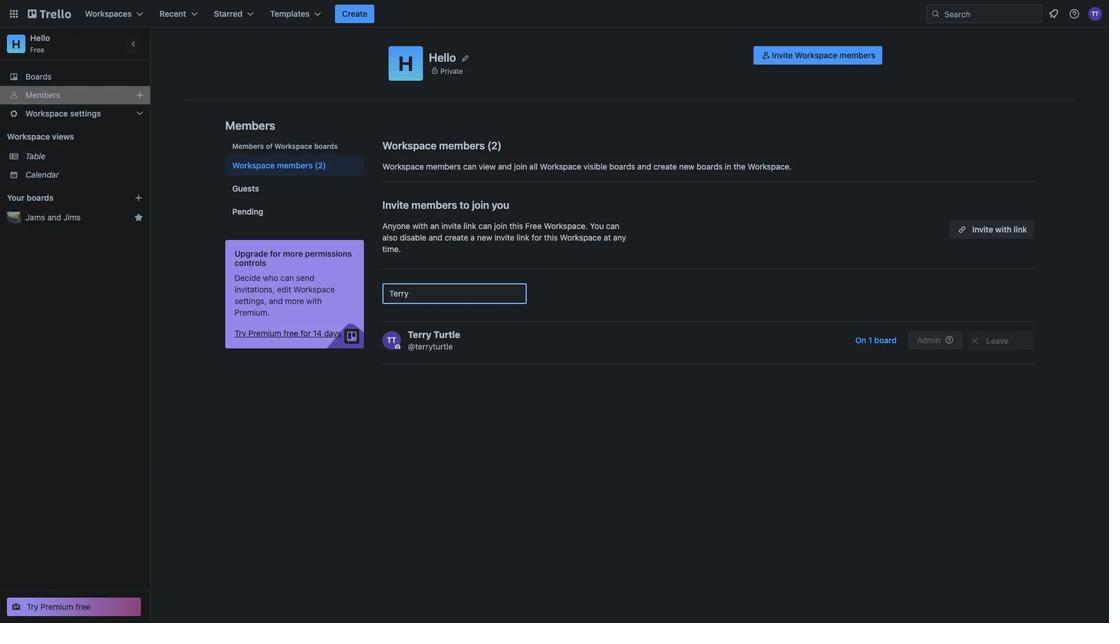 Task type: locate. For each thing, give the bounding box(es) containing it.
calendar link
[[25, 169, 143, 181]]

h
[[12, 37, 20, 51], [398, 51, 413, 75]]

members up of
[[225, 118, 275, 132]]

new left in
[[679, 162, 695, 172]]

1 horizontal spatial workspace members
[[382, 139, 485, 152]]

more up send at the left top
[[283, 249, 303, 259]]

1 horizontal spatial this
[[544, 233, 558, 243]]

1 horizontal spatial workspace.
[[748, 162, 792, 172]]

0 horizontal spatial invite
[[441, 222, 461, 231]]

your boards
[[7, 193, 54, 203]]

can up at
[[606, 222, 620, 231]]

0 horizontal spatial sm image
[[760, 50, 772, 61]]

0 horizontal spatial h
[[12, 37, 20, 51]]

14
[[313, 329, 322, 339]]

invite
[[772, 51, 793, 60], [382, 199, 409, 211], [972, 225, 993, 235]]

0 vertical spatial more
[[283, 249, 303, 259]]

0 horizontal spatial premium
[[41, 603, 73, 612]]

2 vertical spatial for
[[301, 329, 311, 339]]

with for invite
[[995, 225, 1012, 235]]

to
[[460, 199, 470, 211]]

invite inside button
[[772, 51, 793, 60]]

2 vertical spatial join
[[494, 222, 507, 231]]

2 vertical spatial members
[[232, 142, 264, 150]]

2 horizontal spatial join
[[514, 162, 527, 172]]

boards right visible
[[609, 162, 635, 172]]

0 horizontal spatial workspace.
[[544, 222, 588, 231]]

starred button
[[207, 5, 261, 23]]

create inside anyone with an invite link can join this free workspace. you can also disable and create a new invite link for this workspace at any time.
[[445, 233, 468, 243]]

hello right the h link
[[30, 33, 50, 43]]

with inside anyone with an invite link can join this free workspace. you can also disable and create a new invite link for this workspace at any time.
[[412, 222, 428, 231]]

free inside anyone with an invite link can join this free workspace. you can also disable and create a new invite link for this workspace at any time.
[[525, 222, 542, 231]]

try premium free for 14 days
[[235, 329, 342, 339]]

1 vertical spatial workspace.
[[544, 222, 588, 231]]

and down an
[[429, 233, 443, 243]]

workspace inside button
[[795, 51, 838, 60]]

2 horizontal spatial link
[[1014, 225, 1027, 235]]

add board image
[[134, 194, 143, 203]]

recent
[[159, 9, 186, 18]]

sm image inside leave link
[[969, 336, 981, 347]]

1 vertical spatial join
[[472, 199, 489, 211]]

join right to
[[472, 199, 489, 211]]

1 horizontal spatial invite
[[495, 233, 515, 243]]

members of workspace boards
[[232, 142, 338, 150]]

1 vertical spatial invite
[[495, 233, 515, 243]]

with inside upgrade for more permissions controls decide who can send invitations, edit workspace settings, and more with premium.
[[306, 297, 322, 306]]

sm image
[[760, 50, 772, 61], [969, 336, 981, 347]]

0 vertical spatial create
[[654, 162, 677, 172]]

0 horizontal spatial invite
[[382, 199, 409, 211]]

1 vertical spatial hello
[[429, 50, 456, 64]]

1 vertical spatial for
[[270, 249, 281, 259]]

search image
[[931, 9, 941, 18]]

h inside button
[[398, 51, 413, 75]]

invite for invite members to join you
[[382, 199, 409, 211]]

0 horizontal spatial hello
[[30, 33, 50, 43]]

1 horizontal spatial free
[[284, 329, 298, 339]]

visible
[[584, 162, 607, 172]]

for inside button
[[301, 329, 311, 339]]

create
[[654, 162, 677, 172], [445, 233, 468, 243]]

h left hello free
[[12, 37, 20, 51]]

1 horizontal spatial for
[[301, 329, 311, 339]]

premium.
[[235, 308, 270, 318]]

1 horizontal spatial with
[[412, 222, 428, 231]]

any
[[613, 233, 626, 243]]

for inside upgrade for more permissions controls decide who can send invitations, edit workspace settings, and more with premium.
[[270, 249, 281, 259]]

0 horizontal spatial with
[[306, 297, 322, 306]]

(
[[487, 139, 491, 152]]

new right a
[[477, 233, 492, 243]]

free
[[284, 329, 298, 339], [76, 603, 90, 612]]

and right "view"
[[498, 162, 512, 172]]

link inside button
[[1014, 225, 1027, 235]]

0 vertical spatial try
[[235, 329, 246, 339]]

free for try premium free
[[76, 603, 90, 612]]

1 vertical spatial free
[[76, 603, 90, 612]]

1 vertical spatial new
[[477, 233, 492, 243]]

1 vertical spatial sm image
[[969, 336, 981, 347]]

invite right a
[[495, 233, 515, 243]]

members left of
[[232, 142, 264, 150]]

workspace members down of
[[232, 161, 313, 170]]

0 vertical spatial hello
[[30, 33, 50, 43]]

h link
[[7, 35, 25, 53]]

workspace members can view and join all workspace visible boards and create new boards in the workspace.
[[382, 162, 792, 172]]

invite
[[441, 222, 461, 231], [495, 233, 515, 243]]

jams and jims
[[25, 213, 81, 222]]

this
[[510, 222, 523, 231], [544, 233, 558, 243]]

0 vertical spatial sm image
[[760, 50, 772, 61]]

2 horizontal spatial with
[[995, 225, 1012, 235]]

1 vertical spatial free
[[525, 222, 542, 231]]

h button
[[389, 46, 423, 81]]

admin
[[917, 336, 941, 345]]

for inside anyone with an invite link can join this free workspace. you can also disable and create a new invite link for this workspace at any time.
[[532, 233, 542, 243]]

h for the h link
[[12, 37, 20, 51]]

premium for try premium free
[[41, 603, 73, 612]]

for
[[532, 233, 542, 243], [270, 249, 281, 259], [301, 329, 311, 339]]

1 horizontal spatial hello
[[429, 50, 456, 64]]

0 vertical spatial invite
[[772, 51, 793, 60]]

1 vertical spatial this
[[544, 233, 558, 243]]

workspace
[[795, 51, 838, 60], [25, 109, 68, 118], [7, 132, 50, 142], [382, 139, 437, 152], [275, 142, 312, 150], [232, 161, 275, 170], [382, 162, 424, 172], [540, 162, 581, 172], [560, 233, 602, 243], [293, 285, 335, 295]]

and down edit in the left of the page
[[269, 297, 283, 306]]

0 vertical spatial free
[[30, 46, 44, 54]]

members
[[25, 90, 60, 100], [225, 118, 275, 132], [232, 142, 264, 150]]

permissions
[[305, 249, 352, 259]]

with inside invite with link button
[[995, 225, 1012, 235]]

0 horizontal spatial this
[[510, 222, 523, 231]]

2 horizontal spatial for
[[532, 233, 542, 243]]

sm image for leave link
[[969, 336, 981, 347]]

hello
[[30, 33, 50, 43], [429, 50, 456, 64]]

join
[[514, 162, 527, 172], [472, 199, 489, 211], [494, 222, 507, 231]]

2 horizontal spatial invite
[[972, 225, 993, 235]]

more down edit in the left of the page
[[285, 297, 304, 306]]

invite with link button
[[949, 221, 1034, 239]]

invite workspace members
[[772, 51, 876, 60]]

on
[[855, 336, 866, 345]]

1 horizontal spatial try
[[235, 329, 246, 339]]

0 horizontal spatial free
[[76, 603, 90, 612]]

0 horizontal spatial create
[[445, 233, 468, 243]]

can up edit in the left of the page
[[281, 274, 294, 283]]

1 vertical spatial invite
[[382, 199, 409, 211]]

you
[[590, 222, 604, 231]]

1 vertical spatial premium
[[41, 603, 73, 612]]

boards left in
[[697, 162, 723, 172]]

jams
[[25, 213, 45, 222]]

settings
[[70, 109, 101, 118]]

boards up jams at the top
[[27, 193, 54, 203]]

terry turtle @terryturtle
[[408, 330, 460, 352]]

1 horizontal spatial join
[[494, 222, 507, 231]]

0 horizontal spatial free
[[30, 46, 44, 54]]

1 vertical spatial try
[[27, 603, 38, 612]]

invite inside button
[[972, 225, 993, 235]]

0 vertical spatial h
[[12, 37, 20, 51]]

create
[[342, 9, 368, 18]]

guests link
[[225, 179, 364, 199]]

1 horizontal spatial h
[[398, 51, 413, 75]]

join down you
[[494, 222, 507, 231]]

1 vertical spatial h
[[398, 51, 413, 75]]

(2)
[[315, 161, 326, 170]]

1 horizontal spatial sm image
[[969, 336, 981, 347]]

workspace. right the
[[748, 162, 792, 172]]

with
[[412, 222, 428, 231], [995, 225, 1012, 235], [306, 297, 322, 306]]

link
[[464, 222, 476, 231], [1014, 225, 1027, 235], [517, 233, 530, 243]]

2 vertical spatial invite
[[972, 225, 993, 235]]

1 vertical spatial create
[[445, 233, 468, 243]]

boards
[[314, 142, 338, 150], [609, 162, 635, 172], [697, 162, 723, 172], [27, 193, 54, 203]]

new
[[679, 162, 695, 172], [477, 233, 492, 243]]

0 horizontal spatial for
[[270, 249, 281, 259]]

workspace navigation collapse icon image
[[126, 36, 142, 52]]

invite right an
[[441, 222, 461, 231]]

0 vertical spatial for
[[532, 233, 542, 243]]

also
[[382, 233, 398, 243]]

hello up private
[[429, 50, 456, 64]]

hello for hello
[[429, 50, 456, 64]]

on 1 board
[[855, 336, 897, 345]]

1 horizontal spatial new
[[679, 162, 695, 172]]

workspace members left (
[[382, 139, 485, 152]]

try
[[235, 329, 246, 339], [27, 603, 38, 612]]

@terryturtle
[[408, 342, 453, 352]]

views
[[52, 132, 74, 142]]

1 vertical spatial members
[[225, 118, 275, 132]]

boards link
[[0, 68, 150, 86]]

join left the all
[[514, 162, 527, 172]]

0 vertical spatial free
[[284, 329, 298, 339]]

invitations,
[[235, 285, 275, 295]]

1 horizontal spatial invite
[[772, 51, 793, 60]]

0 vertical spatial premium
[[249, 329, 281, 339]]

1 horizontal spatial premium
[[249, 329, 281, 339]]

with for anyone
[[412, 222, 428, 231]]

workspace. left you
[[544, 222, 588, 231]]

can
[[463, 162, 477, 172], [479, 222, 492, 231], [606, 222, 620, 231], [281, 274, 294, 283]]

jims
[[63, 213, 81, 222]]

0 vertical spatial workspace members
[[382, 139, 485, 152]]

sm image inside invite workspace members button
[[760, 50, 772, 61]]

boards inside your boards with 1 items element
[[27, 193, 54, 203]]

0 horizontal spatial workspace members
[[232, 161, 313, 170]]

1 horizontal spatial free
[[525, 222, 542, 231]]

hello link
[[30, 33, 50, 43]]

0 horizontal spatial new
[[477, 233, 492, 243]]

0 horizontal spatial try
[[27, 603, 38, 612]]

templates
[[270, 9, 310, 18]]

members
[[840, 51, 876, 60], [439, 139, 485, 152], [277, 161, 313, 170], [426, 162, 461, 172], [411, 199, 457, 211]]

members down the boards
[[25, 90, 60, 100]]

h left private
[[398, 51, 413, 75]]

free
[[30, 46, 44, 54], [525, 222, 542, 231]]

workspace.
[[748, 162, 792, 172], [544, 222, 588, 231]]

workspace inside 'popup button'
[[25, 109, 68, 118]]



Task type: describe. For each thing, give the bounding box(es) containing it.
recent button
[[153, 5, 205, 23]]

( 2 )
[[487, 139, 502, 152]]

starred
[[214, 9, 242, 18]]

members link
[[0, 86, 150, 105]]

invite for invite with link
[[972, 225, 993, 235]]

can down you
[[479, 222, 492, 231]]

board
[[874, 336, 897, 345]]

of
[[266, 142, 273, 150]]

switch to… image
[[8, 8, 20, 20]]

1 vertical spatial workspace members
[[232, 161, 313, 170]]

0 vertical spatial workspace.
[[748, 162, 792, 172]]

jams and jims link
[[25, 212, 129, 224]]

primary element
[[0, 0, 1109, 28]]

create button
[[335, 5, 374, 23]]

you
[[492, 199, 509, 211]]

free inside hello free
[[30, 46, 44, 54]]

send
[[296, 274, 314, 283]]

1 horizontal spatial link
[[517, 233, 530, 243]]

admin button
[[908, 332, 963, 350]]

guests
[[232, 184, 259, 194]]

private
[[441, 67, 463, 75]]

edit
[[277, 285, 291, 295]]

and inside upgrade for more permissions controls decide who can send invitations, edit workspace settings, and more with premium.
[[269, 297, 283, 306]]

who
[[263, 274, 278, 283]]

workspace inside upgrade for more permissions controls decide who can send invitations, edit workspace settings, and more with premium.
[[293, 285, 335, 295]]

)
[[498, 139, 502, 152]]

0 vertical spatial new
[[679, 162, 695, 172]]

open information menu image
[[1069, 8, 1080, 20]]

sm image for invite workspace members button
[[760, 50, 772, 61]]

invite members to join you
[[382, 199, 509, 211]]

at
[[604, 233, 611, 243]]

1 horizontal spatial create
[[654, 162, 677, 172]]

pending link
[[225, 202, 364, 222]]

hello for hello free
[[30, 33, 50, 43]]

upgrade
[[235, 249, 268, 259]]

controls
[[235, 259, 266, 268]]

0 vertical spatial this
[[510, 222, 523, 231]]

boards
[[25, 72, 52, 81]]

an
[[430, 222, 439, 231]]

templates button
[[263, 5, 328, 23]]

try premium free for 14 days button
[[235, 328, 342, 340]]

workspace views
[[7, 132, 74, 142]]

try premium free
[[27, 603, 90, 612]]

your
[[7, 193, 25, 203]]

and inside anyone with an invite link can join this free workspace. you can also disable and create a new invite link for this workspace at any time.
[[429, 233, 443, 243]]

terry turtle (terryturtle) image
[[1088, 7, 1102, 21]]

pending
[[232, 207, 263, 217]]

premium for try premium free for 14 days
[[249, 329, 281, 339]]

leave link
[[968, 332, 1034, 350]]

workspaces
[[85, 9, 132, 18]]

this member is an admin of this workspace. image
[[395, 345, 400, 350]]

free for try premium free for 14 days
[[284, 329, 298, 339]]

upgrade for more permissions controls decide who can send invitations, edit workspace settings, and more with premium.
[[235, 249, 352, 318]]

disable
[[400, 233, 426, 243]]

view
[[479, 162, 496, 172]]

workspace. inside anyone with an invite link can join this free workspace. you can also disable and create a new invite link for this workspace at any time.
[[544, 222, 588, 231]]

and right visible
[[637, 162, 651, 172]]

1
[[869, 336, 872, 345]]

0 vertical spatial members
[[25, 90, 60, 100]]

terry
[[408, 330, 431, 341]]

0 notifications image
[[1047, 7, 1061, 21]]

0 vertical spatial join
[[514, 162, 527, 172]]

members inside button
[[840, 51, 876, 60]]

time.
[[382, 245, 401, 254]]

anyone
[[382, 222, 410, 231]]

join inside anyone with an invite link can join this free workspace. you can also disable and create a new invite link for this workspace at any time.
[[494, 222, 507, 231]]

in
[[725, 162, 731, 172]]

on 1 board link
[[849, 332, 904, 350]]

hello free
[[30, 33, 50, 54]]

all
[[529, 162, 538, 172]]

decide
[[235, 274, 261, 283]]

try for try premium free
[[27, 603, 38, 612]]

the
[[734, 162, 746, 172]]

invite workspace members button
[[754, 46, 882, 65]]

Filter by name text field
[[382, 284, 527, 304]]

and left jims
[[47, 213, 61, 222]]

a
[[470, 233, 475, 243]]

1 vertical spatial more
[[285, 297, 304, 306]]

0 horizontal spatial join
[[472, 199, 489, 211]]

try premium free button
[[7, 599, 141, 617]]

your boards with 1 items element
[[7, 191, 117, 205]]

workspace inside anyone with an invite link can join this free workspace. you can also disable and create a new invite link for this workspace at any time.
[[560, 233, 602, 243]]

workspaces button
[[78, 5, 150, 23]]

back to home image
[[28, 5, 71, 23]]

can left "view"
[[463, 162, 477, 172]]

starred icon image
[[134, 213, 143, 222]]

leave
[[987, 337, 1009, 346]]

turtle
[[434, 330, 460, 341]]

table
[[25, 152, 45, 161]]

can inside upgrade for more permissions controls decide who can send invitations, edit workspace settings, and more with premium.
[[281, 274, 294, 283]]

anyone with an invite link can join this free workspace. you can also disable and create a new invite link for this workspace at any time.
[[382, 222, 626, 254]]

try for try premium free for 14 days
[[235, 329, 246, 339]]

calendar
[[25, 170, 59, 180]]

workspace settings
[[25, 109, 101, 118]]

boards up (2)
[[314, 142, 338, 150]]

invite for invite workspace members
[[772, 51, 793, 60]]

Search field
[[941, 5, 1042, 23]]

settings,
[[235, 297, 267, 306]]

h for h button
[[398, 51, 413, 75]]

0 vertical spatial invite
[[441, 222, 461, 231]]

days
[[324, 329, 342, 339]]

0 horizontal spatial link
[[464, 222, 476, 231]]

workspace settings button
[[0, 105, 150, 123]]

table link
[[25, 151, 143, 162]]

new inside anyone with an invite link can join this free workspace. you can also disable and create a new invite link for this workspace at any time.
[[477, 233, 492, 243]]

2
[[491, 139, 498, 152]]

invite with link
[[972, 225, 1027, 235]]



Task type: vqa. For each thing, say whether or not it's contained in the screenshot.
middle is
no



